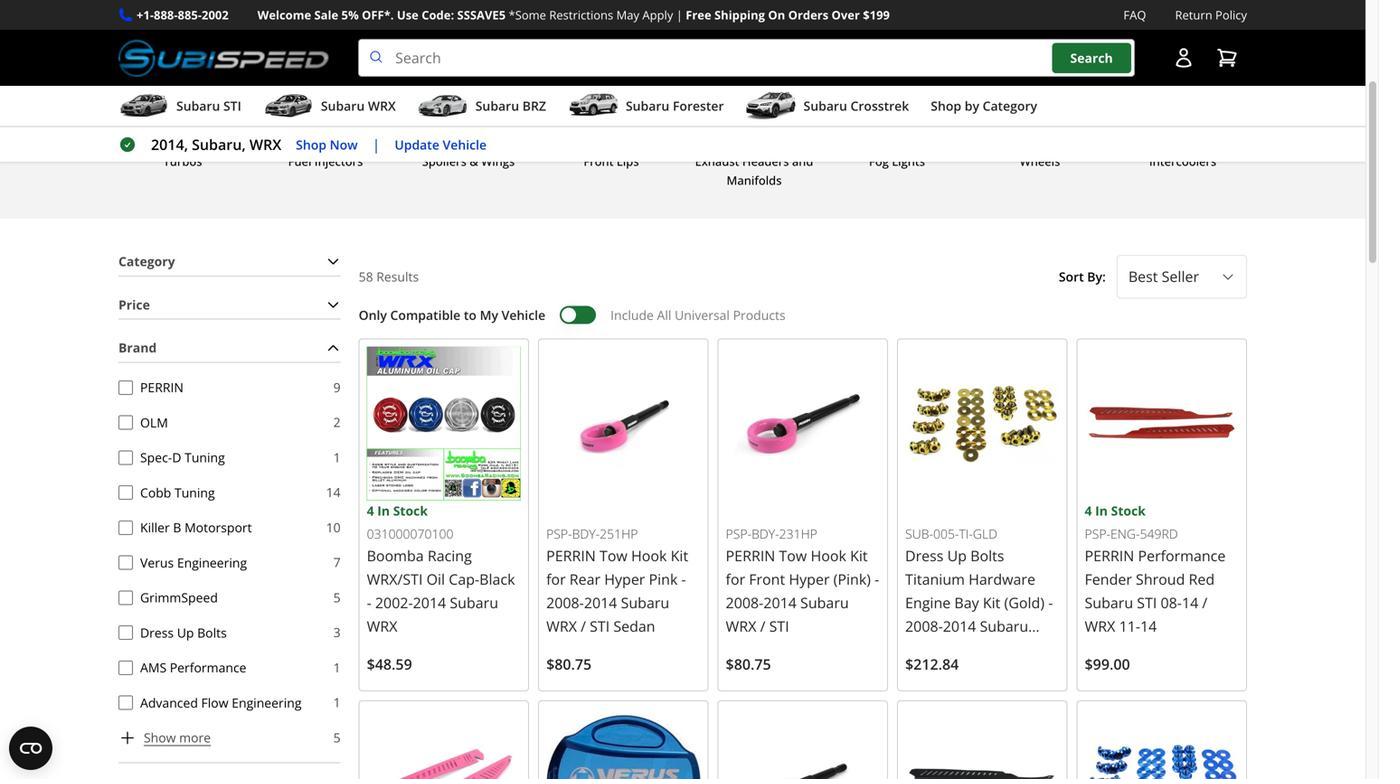 Task type: locate. For each thing, give the bounding box(es) containing it.
1 horizontal spatial bolts
[[971, 547, 1005, 566]]

category
[[119, 253, 175, 270]]

subaru up 2014, subaru, wrx at top left
[[176, 97, 220, 115]]

1 horizontal spatial psp-
[[726, 525, 752, 543]]

2 hyper from the left
[[605, 570, 645, 589]]

psp- left 231hp at the right of page
[[726, 525, 752, 543]]

1 horizontal spatial bdy-
[[752, 525, 780, 543]]

0 horizontal spatial psp-
[[547, 525, 572, 543]]

2014 down wrx/sti
[[413, 594, 446, 613]]

1 vertical spatial shop
[[296, 136, 327, 153]]

subaru inside 'dropdown button'
[[476, 97, 519, 115]]

in up 031000070100
[[378, 503, 390, 520]]

dress right dress up bolts button
[[140, 625, 174, 642]]

0 horizontal spatial in
[[378, 503, 390, 520]]

perrin tow hook kit for rear hyper (pink) - 2008-2014 subaru wrx / sti hatchback image
[[726, 709, 880, 780]]

oil down "racing"
[[427, 570, 445, 589]]

& left wings
[[470, 153, 478, 170]]

0 horizontal spatial bolts
[[197, 625, 227, 642]]

subaru left brz
[[476, 97, 519, 115]]

sti inside "4 in stock psp-eng-549rd perrin performance fender shroud red subaru sti 08-14 / wrx 11-14"
[[1138, 594, 1158, 613]]

shop by category button
[[931, 90, 1038, 126]]

subaru sti button
[[119, 90, 241, 126]]

vehicle
[[443, 136, 487, 153], [502, 307, 546, 324]]

advanced
[[140, 695, 198, 712]]

management
[[289, 46, 363, 63]]

1 vertical spatial &
[[470, 153, 478, 170]]

tow inside psp-bdy-251hp perrin tow hook kit for rear hyper pink - 2008-2014 subaru wrx / sti sedan
[[600, 547, 628, 566]]

spec-d tuning
[[140, 449, 225, 466]]

category
[[983, 97, 1038, 115]]

shop for shop by category
[[931, 97, 962, 115]]

4 inside "4 in stock psp-eng-549rd perrin performance fender shroud red subaru sti 08-14 / wrx 11-14"
[[1085, 503, 1093, 520]]

1 horizontal spatial dress
[[906, 547, 944, 566]]

subaru wrx
[[321, 97, 396, 115]]

hook up (pink)
[[811, 547, 847, 566]]

549rd
[[1141, 525, 1179, 543]]

shop up fuel
[[296, 136, 327, 153]]

hyper inside psp-bdy-251hp perrin tow hook kit for rear hyper pink - 2008-2014 subaru wrx / sti sedan
[[605, 570, 645, 589]]

2014 inside '4 in stock 031000070100 boomba racing wrx/sti oil cap-black - 2002-2014 subaru wrx'
[[413, 594, 446, 613]]

exhaust
[[695, 153, 740, 170]]

sti
[[223, 97, 241, 115], [1138, 594, 1158, 613], [770, 617, 790, 637], [590, 617, 610, 637], [949, 641, 969, 660]]

pink
[[649, 570, 678, 589]]

1 horizontal spatial in
[[1096, 503, 1108, 520]]

performance inside "4 in stock psp-eng-549rd perrin performance fender shroud red subaru sti 08-14 / wrx 11-14"
[[1139, 547, 1226, 566]]

single disc clutches button
[[833, 0, 962, 64]]

bdy- for rear
[[572, 525, 600, 543]]

0 horizontal spatial up
[[177, 625, 194, 642]]

1 horizontal spatial &
[[470, 153, 478, 170]]

0 horizontal spatial bdy-
[[572, 525, 600, 543]]

0 horizontal spatial 4
[[367, 503, 374, 520]]

a subaru forester thumbnail image image
[[568, 92, 619, 120]]

performance up flow
[[170, 660, 247, 677]]

vehicle up the spoilers & wings
[[443, 136, 487, 153]]

1 horizontal spatial for
[[726, 570, 746, 589]]

tow for rear
[[600, 547, 628, 566]]

sti inside psp-bdy-251hp perrin tow hook kit for rear hyper pink - 2008-2014 subaru wrx / sti sedan
[[590, 617, 610, 637]]

1 for engineering
[[334, 695, 341, 712]]

0 vertical spatial up
[[948, 547, 967, 566]]

stock up 031000070100
[[393, 503, 428, 520]]

885-
[[178, 7, 202, 23]]

- right "pink"
[[682, 570, 686, 589]]

Spec-D Tuning button
[[119, 451, 133, 465]]

0 horizontal spatial $80.75
[[547, 655, 592, 675]]

0 vertical spatial front
[[584, 153, 614, 170]]

update vehicle button
[[395, 135, 487, 155]]

subaru right a subaru crosstrek thumbnail image
[[804, 97, 848, 115]]

only
[[359, 307, 387, 324]]

- right (pink)
[[875, 570, 880, 589]]

1 horizontal spatial vehicle
[[502, 307, 546, 324]]

0 horizontal spatial front
[[584, 153, 614, 170]]

dress up bolts titanium hardware engine bay kit (gold) - 2008-2014 subaru wrx / sti image
[[906, 347, 1060, 501]]

1 vertical spatial engineering
[[232, 695, 302, 712]]

2014 inside psp-bdy-251hp perrin tow hook kit for rear hyper pink - 2008-2014 subaru wrx / sti sedan
[[584, 594, 617, 613]]

0 vertical spatial &
[[322, 27, 331, 44]]

spoilers & wings image
[[405, 80, 532, 146]]

1 vertical spatial 5
[[334, 730, 341, 747]]

headlights image
[[405, 0, 532, 20]]

psp- for perrin tow hook kit for rear hyper pink - 2008-2014 subaru wrx / sti sedan
[[547, 525, 572, 543]]

tuning right d
[[185, 449, 225, 466]]

subaru sti
[[176, 97, 241, 115]]

perrin performance fender shroud red subaru sti 08-14 / wrx 11-14 image
[[1085, 347, 1240, 501]]

3 psp- from the left
[[1085, 525, 1111, 543]]

subaru brz
[[476, 97, 546, 115]]

1 $80.75 from the left
[[547, 655, 592, 675]]

1 psp- from the left
[[726, 525, 752, 543]]

hook for pink
[[632, 547, 667, 566]]

0 horizontal spatial hyper
[[605, 570, 645, 589]]

PERRIN button
[[119, 381, 133, 395]]

2 horizontal spatial 14
[[1183, 594, 1199, 613]]

031000070100
[[367, 525, 454, 543]]

for for rear
[[547, 570, 566, 589]]

4
[[367, 503, 374, 520], [1085, 503, 1093, 520]]

0 vertical spatial tuning
[[185, 449, 225, 466]]

4 in stock psp-eng-549rd perrin performance fender shroud red subaru sti 08-14 / wrx 11-14
[[1085, 503, 1226, 637]]

subaru crosstrek button
[[746, 90, 910, 126]]

4 for boomba
[[367, 503, 374, 520]]

14 down red
[[1183, 594, 1199, 613]]

2 horizontal spatial psp-
[[1085, 525, 1111, 543]]

front lips button
[[547, 79, 676, 190]]

hook inside psp-bdy-231hp perrin tow hook kit for front hyper (pink) - 2008-2014 subaru wrx / sti
[[811, 547, 847, 566]]

kit inside sub-005-ti-gld dress up bolts titanium hardware engine bay kit (gold) - 2008-2014 subaru wrx / sti
[[983, 594, 1001, 613]]

plug & play management button
[[261, 0, 390, 64]]

exhaust headers and manifolds image
[[691, 80, 818, 146]]

kit up (pink)
[[851, 547, 868, 566]]

dress down sub-
[[906, 547, 944, 566]]

off*.
[[362, 7, 394, 23]]

show more button
[[119, 728, 211, 749]]

hyper left (pink)
[[789, 570, 830, 589]]

10
[[326, 519, 341, 536]]

engineering down 'motorsport'
[[177, 554, 247, 572]]

for inside psp-bdy-251hp perrin tow hook kit for rear hyper pink - 2008-2014 subaru wrx / sti sedan
[[547, 570, 566, 589]]

2 psp- from the left
[[547, 525, 572, 543]]

1 horizontal spatial 4
[[1085, 503, 1093, 520]]

2 vertical spatial 14
[[1141, 617, 1158, 637]]

bolts
[[971, 547, 1005, 566], [197, 625, 227, 642]]

& for spoilers
[[470, 153, 478, 170]]

wrx
[[368, 97, 396, 115], [250, 135, 282, 154], [367, 617, 398, 637], [726, 617, 757, 637], [547, 617, 577, 637], [1085, 617, 1116, 637], [906, 641, 936, 660]]

oil inside '4 in stock 031000070100 boomba racing wrx/sti oil cap-black - 2002-2014 subaru wrx'
[[427, 570, 445, 589]]

stock up eng-
[[1112, 503, 1146, 520]]

tuning up killer b motorsport
[[175, 484, 215, 501]]

& inside spoilers & wings button
[[470, 153, 478, 170]]

2 tow from the left
[[600, 547, 628, 566]]

2 vertical spatial 1
[[334, 695, 341, 712]]

in inside '4 in stock 031000070100 boomba racing wrx/sti oil cap-black - 2002-2014 subaru wrx'
[[378, 503, 390, 520]]

subaru down (pink)
[[801, 594, 849, 613]]

vehicle right my
[[502, 307, 546, 324]]

0 horizontal spatial 14
[[326, 484, 341, 501]]

2 in from the left
[[1096, 503, 1108, 520]]

14 down the shroud
[[1141, 617, 1158, 637]]

1 horizontal spatial hook
[[811, 547, 847, 566]]

1 vertical spatial |
[[372, 135, 380, 154]]

catback exhausts image
[[119, 0, 246, 20]]

$80.75 for perrin tow hook kit for front hyper (pink) - 2008-2014 subaru wrx / sti
[[726, 655, 772, 675]]

perrin inside psp-bdy-231hp perrin tow hook kit for front hyper (pink) - 2008-2014 subaru wrx / sti
[[726, 547, 776, 566]]

plug
[[295, 27, 319, 44]]

subaru inside dropdown button
[[626, 97, 670, 115]]

/ inside "4 in stock psp-eng-549rd perrin performance fender shroud red subaru sti 08-14 / wrx 11-14"
[[1203, 594, 1208, 613]]

AMS Performance button
[[119, 661, 133, 676]]

wheels button
[[976, 79, 1105, 190]]

for inside psp-bdy-231hp perrin tow hook kit for front hyper (pink) - 2008-2014 subaru wrx / sti
[[726, 570, 746, 589]]

4 up fender on the right bottom
[[1085, 503, 1093, 520]]

1 horizontal spatial shop
[[931, 97, 962, 115]]

subaru inside "4 in stock psp-eng-549rd perrin performance fender shroud red subaru sti 08-14 / wrx 11-14"
[[1085, 594, 1134, 613]]

coilovers image
[[691, 0, 818, 20]]

tow down 231hp at the right of page
[[779, 547, 807, 566]]

psp- inside psp-bdy-251hp perrin tow hook kit for rear hyper pink - 2008-2014 subaru wrx / sti sedan
[[547, 525, 572, 543]]

fog lights
[[870, 153, 926, 170]]

- left 2002-
[[367, 594, 372, 613]]

1 horizontal spatial hyper
[[789, 570, 830, 589]]

hook for (pink)
[[811, 547, 847, 566]]

shipping
[[715, 7, 765, 23]]

tow down '251hp'
[[600, 547, 628, 566]]

1 horizontal spatial tow
[[779, 547, 807, 566]]

fog
[[870, 153, 889, 170]]

1 vertical spatial 14
[[1183, 594, 1199, 613]]

verus engineering
[[140, 554, 247, 572]]

in up fender on the right bottom
[[1096, 503, 1108, 520]]

1 4 from the left
[[367, 503, 374, 520]]

front left lips
[[584, 153, 614, 170]]

58 results
[[359, 268, 419, 285]]

0 vertical spatial performance
[[1139, 547, 1226, 566]]

hook inside psp-bdy-251hp perrin tow hook kit for rear hyper pink - 2008-2014 subaru wrx / sti sedan
[[632, 547, 667, 566]]

0 horizontal spatial performance
[[170, 660, 247, 677]]

catback exhausts button
[[119, 0, 247, 64]]

4 for eng-
[[1085, 503, 1093, 520]]

lights
[[892, 153, 926, 170]]

1 bdy- from the left
[[752, 525, 780, 543]]

kit right bay
[[983, 594, 1001, 613]]

for left rear
[[547, 570, 566, 589]]

0 horizontal spatial stock
[[393, 503, 428, 520]]

sti inside psp-bdy-231hp perrin tow hook kit for front hyper (pink) - 2008-2014 subaru wrx / sti
[[770, 617, 790, 637]]

1 horizontal spatial $80.75
[[726, 655, 772, 675]]

hook up "pink"
[[632, 547, 667, 566]]

subaru crosstrek
[[804, 97, 910, 115]]

1 vertical spatial tuning
[[175, 484, 215, 501]]

0 horizontal spatial tow
[[600, 547, 628, 566]]

2014 inside psp-bdy-231hp perrin tow hook kit for front hyper (pink) - 2008-2014 subaru wrx / sti
[[764, 594, 797, 613]]

1 horizontal spatial stock
[[1112, 503, 1146, 520]]

dress inside sub-005-ti-gld dress up bolts titanium hardware engine bay kit (gold) - 2008-2014 subaru wrx / sti
[[906, 547, 944, 566]]

sti inside sub-005-ti-gld dress up bolts titanium hardware engine bay kit (gold) - 2008-2014 subaru wrx / sti
[[949, 641, 969, 660]]

2014 down rear
[[584, 594, 617, 613]]

subaru down cap-
[[450, 594, 499, 613]]

1 for tuning
[[334, 449, 341, 466]]

shroud
[[1136, 570, 1186, 589]]

bolts down gld
[[971, 547, 1005, 566]]

+1-
[[137, 7, 154, 23]]

2014 down bay
[[944, 617, 977, 637]]

& left play at the left top
[[322, 27, 331, 44]]

fuel injectors image
[[262, 80, 389, 146]]

psp- up rear
[[547, 525, 572, 543]]

bolts up ams performance
[[197, 625, 227, 642]]

fuel injectors
[[288, 153, 363, 170]]

kit inside psp-bdy-251hp perrin tow hook kit for rear hyper pink - 2008-2014 subaru wrx / sti sedan
[[671, 547, 689, 566]]

in inside "4 in stock psp-eng-549rd perrin performance fender shroud red subaru sti 08-14 / wrx 11-14"
[[1096, 503, 1108, 520]]

0 horizontal spatial for
[[547, 570, 566, 589]]

0 horizontal spatial kit
[[671, 547, 689, 566]]

888-
[[154, 7, 178, 23]]

2 horizontal spatial 2008-
[[906, 617, 944, 637]]

- inside psp-bdy-251hp perrin tow hook kit for rear hyper pink - 2008-2014 subaru wrx / sti sedan
[[682, 570, 686, 589]]

14 up 10
[[326, 484, 341, 501]]

+1-888-885-2002 link
[[137, 5, 229, 25]]

14
[[326, 484, 341, 501], [1183, 594, 1199, 613], [1141, 617, 1158, 637]]

0 vertical spatial bolts
[[971, 547, 1005, 566]]

disc
[[879, 27, 902, 44]]

/ inside sub-005-ti-gld dress up bolts titanium hardware engine bay kit (gold) - 2008-2014 subaru wrx / sti
[[940, 641, 945, 660]]

tow inside psp-bdy-231hp perrin tow hook kit for front hyper (pink) - 2008-2014 subaru wrx / sti
[[779, 547, 807, 566]]

3 1 from the top
[[334, 695, 341, 712]]

lights
[[608, 27, 638, 44]]

2008- inside psp-bdy-231hp perrin tow hook kit for front hyper (pink) - 2008-2014 subaru wrx / sti
[[726, 594, 764, 613]]

subaru left forester
[[626, 97, 670, 115]]

boomba racing wrx/sti oil cap-black - 2002-2014 subaru wrx image
[[367, 347, 521, 501]]

dress up bolts titanium hardware engine bay kit (blue) - 2008-2014 subaru wrx / sti image
[[1085, 709, 1240, 780]]

oil left pans
[[1161, 27, 1176, 44]]

oil
[[1010, 27, 1026, 44], [1161, 27, 1176, 44], [427, 570, 445, 589]]

psp- up fender on the right bottom
[[1085, 525, 1111, 543]]

crosstrek
[[851, 97, 910, 115]]

2014 down 231hp at the right of page
[[764, 594, 797, 613]]

4 inside '4 in stock 031000070100 boomba racing wrx/sti oil cap-black - 2002-2014 subaru wrx'
[[367, 503, 374, 520]]

1 vertical spatial performance
[[170, 660, 247, 677]]

may
[[617, 7, 640, 23]]

shop left by
[[931, 97, 962, 115]]

catback exhausts
[[134, 27, 232, 44]]

a subaru wrx thumbnail image image
[[263, 92, 314, 120]]

1 vertical spatial 1
[[334, 659, 341, 677]]

4 right 10
[[367, 503, 374, 520]]

cobb tuning
[[140, 484, 215, 501]]

subaru down '(gold)'
[[980, 617, 1029, 637]]

perrin fender shroud hyper pink - 2008-2014 subaru wrx / sti image
[[367, 709, 521, 780]]

0 horizontal spatial 2008-
[[547, 594, 584, 613]]

kit up "pink"
[[671, 547, 689, 566]]

for right "pink"
[[726, 570, 746, 589]]

2 horizontal spatial kit
[[983, 594, 1001, 613]]

stock inside '4 in stock 031000070100 boomba racing wrx/sti oil cap-black - 2002-2014 subaru wrx'
[[393, 503, 428, 520]]

subaru forester
[[626, 97, 724, 115]]

58
[[359, 268, 373, 285]]

Select... button
[[1117, 255, 1248, 299]]

psp- for perrin tow hook kit for front hyper (pink) - 2008-2014 subaru wrx / sti
[[726, 525, 752, 543]]

2 $80.75 from the left
[[726, 655, 772, 675]]

a subaru sti thumbnail image image
[[119, 92, 169, 120]]

psp-
[[726, 525, 752, 543], [547, 525, 572, 543], [1085, 525, 1111, 543]]

kit inside psp-bdy-231hp perrin tow hook kit for front hyper (pink) - 2008-2014 subaru wrx / sti
[[851, 547, 868, 566]]

1 vertical spatial dress
[[140, 625, 174, 642]]

1 stock from the left
[[393, 503, 428, 520]]

button image
[[1174, 47, 1195, 69]]

2 hook from the left
[[632, 547, 667, 566]]

intercoolers
[[1150, 153, 1217, 170]]

2 4 from the left
[[1085, 503, 1093, 520]]

open widget image
[[9, 727, 52, 771]]

5
[[334, 589, 341, 607], [334, 730, 341, 747]]

wrx inside dropdown button
[[368, 97, 396, 115]]

$99.00
[[1085, 655, 1131, 675]]

2008- inside psp-bdy-251hp perrin tow hook kit for rear hyper pink - 2008-2014 subaru wrx / sti sedan
[[547, 594, 584, 613]]

perrin inside "4 in stock psp-eng-549rd perrin performance fender shroud red subaru sti 08-14 / wrx 11-14"
[[1085, 547, 1135, 566]]

0 horizontal spatial |
[[372, 135, 380, 154]]

0 vertical spatial 5
[[334, 589, 341, 607]]

subaru up "sedan"
[[621, 594, 670, 613]]

1 horizontal spatial kit
[[851, 547, 868, 566]]

stock
[[393, 503, 428, 520], [1112, 503, 1146, 520]]

shop for shop now
[[296, 136, 327, 153]]

0 horizontal spatial oil
[[427, 570, 445, 589]]

performance up red
[[1139, 547, 1226, 566]]

stock inside "4 in stock psp-eng-549rd perrin performance fender shroud red subaru sti 08-14 / wrx 11-14"
[[1112, 503, 1146, 520]]

1 horizontal spatial oil
[[1010, 27, 1026, 44]]

eng-
[[1111, 525, 1141, 543]]

2 5 from the top
[[334, 730, 341, 747]]

sedan
[[614, 617, 656, 637]]

|
[[677, 7, 683, 23], [372, 135, 380, 154]]

oil right air
[[1010, 27, 1026, 44]]

0 horizontal spatial shop
[[296, 136, 327, 153]]

front down 231hp at the right of page
[[749, 570, 786, 589]]

2014 inside sub-005-ti-gld dress up bolts titanium hardware engine bay kit (gold) - 2008-2014 subaru wrx / sti
[[944, 617, 977, 637]]

price
[[119, 296, 150, 313]]

performance
[[1139, 547, 1226, 566], [170, 660, 247, 677]]

1 vertical spatial front
[[749, 570, 786, 589]]

1 horizontal spatial performance
[[1139, 547, 1226, 566]]

hyper
[[789, 570, 830, 589], [605, 570, 645, 589]]

1 tow from the left
[[779, 547, 807, 566]]

shop inside dropdown button
[[931, 97, 962, 115]]

hook
[[811, 547, 847, 566], [632, 547, 667, 566]]

Verus Engineering button
[[119, 556, 133, 570]]

0 vertical spatial vehicle
[[443, 136, 487, 153]]

cobb
[[140, 484, 171, 501]]

2 bdy- from the left
[[572, 525, 600, 543]]

olm
[[140, 414, 168, 431]]

1 for from the left
[[726, 570, 746, 589]]

a subaru brz thumbnail image image
[[418, 92, 468, 120]]

- right '(gold)'
[[1049, 594, 1054, 613]]

grimmspeed
[[140, 589, 218, 607]]

products
[[733, 307, 786, 324]]

Killer B Motorsport button
[[119, 521, 133, 535]]

plug & play management image
[[262, 0, 389, 20]]

engineering
[[177, 554, 247, 572], [232, 695, 302, 712]]

- inside '4 in stock 031000070100 boomba racing wrx/sti oil cap-black - 2002-2014 subaru wrx'
[[367, 594, 372, 613]]

brz
[[523, 97, 546, 115]]

hyper inside psp-bdy-231hp perrin tow hook kit for front hyper (pink) - 2008-2014 subaru wrx / sti
[[789, 570, 830, 589]]

2 for from the left
[[547, 570, 566, 589]]

hyper for rear
[[605, 570, 645, 589]]

psp- inside psp-bdy-231hp perrin tow hook kit for front hyper (pink) - 2008-2014 subaru wrx / sti
[[726, 525, 752, 543]]

subaru down fender on the right bottom
[[1085, 594, 1134, 613]]

9
[[334, 379, 341, 396]]

1 horizontal spatial front
[[749, 570, 786, 589]]

0 horizontal spatial hook
[[632, 547, 667, 566]]

bdy- inside psp-bdy-251hp perrin tow hook kit for rear hyper pink - 2008-2014 subaru wrx / sti sedan
[[572, 525, 600, 543]]

& inside the plug & play management
[[322, 27, 331, 44]]

up down grimmspeed
[[177, 625, 194, 642]]

0 horizontal spatial vehicle
[[443, 136, 487, 153]]

tail lights
[[585, 27, 638, 44]]

intercoolers image
[[1120, 80, 1247, 146]]

spec-
[[140, 449, 172, 466]]

0 vertical spatial |
[[677, 7, 683, 23]]

1
[[334, 449, 341, 466], [334, 659, 341, 677], [334, 695, 341, 712]]

up down ti- on the bottom right of the page
[[948, 547, 967, 566]]

1 horizontal spatial 2008-
[[726, 594, 764, 613]]

| right now
[[372, 135, 380, 154]]

2 stock from the left
[[1112, 503, 1146, 520]]

0 horizontal spatial &
[[322, 27, 331, 44]]

bdy- inside psp-bdy-231hp perrin tow hook kit for front hyper (pink) - 2008-2014 subaru wrx / sti
[[752, 525, 780, 543]]

0 vertical spatial engineering
[[177, 554, 247, 572]]

0 vertical spatial 1
[[334, 449, 341, 466]]

psp- inside "4 in stock psp-eng-549rd perrin performance fender shroud red subaru sti 08-14 / wrx 11-14"
[[1085, 525, 1111, 543]]

return
[[1176, 7, 1213, 23]]

$199
[[863, 7, 890, 23]]

1 in from the left
[[378, 503, 390, 520]]

up inside sub-005-ti-gld dress up bolts titanium hardware engine bay kit (gold) - 2008-2014 subaru wrx / sti
[[948, 547, 967, 566]]

2002
[[202, 7, 229, 23]]

0 vertical spatial shop
[[931, 97, 962, 115]]

0 vertical spatial dress
[[906, 547, 944, 566]]

1 vertical spatial vehicle
[[502, 307, 546, 324]]

1 horizontal spatial up
[[948, 547, 967, 566]]

| left free
[[677, 7, 683, 23]]

engineering right flow
[[232, 695, 302, 712]]

1 1 from the top
[[334, 449, 341, 466]]

1 hook from the left
[[811, 547, 847, 566]]

hyper left "pink"
[[605, 570, 645, 589]]

tow
[[779, 547, 807, 566], [600, 547, 628, 566]]

wheels image
[[977, 80, 1104, 146]]

return policy
[[1176, 7, 1248, 23]]

tuning
[[185, 449, 225, 466], [175, 484, 215, 501]]

1 hyper from the left
[[789, 570, 830, 589]]

subaru inside psp-bdy-231hp perrin tow hook kit for front hyper (pink) - 2008-2014 subaru wrx / sti
[[801, 594, 849, 613]]



Task type: vqa. For each thing, say whether or not it's contained in the screenshot.


Task type: describe. For each thing, give the bounding box(es) containing it.
fog lights image
[[834, 80, 961, 146]]

1 vertical spatial bolts
[[197, 625, 227, 642]]

ams
[[140, 660, 167, 677]]

flow
[[201, 695, 229, 712]]

2008- for front
[[726, 594, 764, 613]]

0 vertical spatial 14
[[326, 484, 341, 501]]

wrx inside '4 in stock 031000070100 boomba racing wrx/sti oil cap-black - 2002-2014 subaru wrx'
[[367, 617, 398, 637]]

(gold)
[[1005, 594, 1045, 613]]

brand
[[119, 339, 157, 357]]

compatible
[[390, 307, 461, 324]]

subispeed logo image
[[119, 39, 329, 77]]

0 horizontal spatial dress
[[140, 625, 174, 642]]

wrx inside "4 in stock psp-eng-549rd perrin performance fender shroud red subaru sti 08-14 / wrx 11-14"
[[1085, 617, 1116, 637]]

more
[[179, 730, 211, 747]]

kit for (pink)
[[851, 547, 868, 566]]

advanced flow engineering
[[140, 695, 302, 712]]

fender
[[1085, 570, 1133, 589]]

results
[[377, 268, 419, 285]]

now
[[330, 136, 358, 153]]

2008- inside sub-005-ti-gld dress up bolts titanium hardware engine bay kit (gold) - 2008-2014 subaru wrx / sti
[[906, 617, 944, 637]]

& for plug
[[322, 27, 331, 44]]

spoilers & wings
[[422, 153, 515, 170]]

headlights
[[439, 27, 498, 44]]

manifolds
[[727, 172, 782, 189]]

oil pans image
[[1120, 0, 1247, 20]]

7
[[334, 554, 341, 572]]

exhaust headers and manifolds button
[[690, 79, 819, 190]]

tow for front
[[779, 547, 807, 566]]

coilovers button
[[690, 0, 819, 64]]

rear
[[570, 570, 601, 589]]

subaru inside sub-005-ti-gld dress up bolts titanium hardware engine bay kit (gold) - 2008-2014 subaru wrx / sti
[[980, 617, 1029, 637]]

select... image
[[1222, 270, 1236, 284]]

price button
[[119, 291, 341, 319]]

turbos button
[[119, 79, 247, 190]]

stock for boomba
[[393, 503, 428, 520]]

1 horizontal spatial |
[[677, 7, 683, 23]]

cap-
[[449, 570, 480, 589]]

search input field
[[358, 39, 1136, 77]]

spoilers & wings button
[[404, 79, 533, 190]]

2002-
[[375, 594, 413, 613]]

perrin performance fender shroud black subaru sti 08-14 / wrx 11-14 image
[[906, 709, 1060, 780]]

front inside front lips button
[[584, 153, 614, 170]]

tail lights image
[[548, 0, 675, 20]]

exhaust headers and manifolds
[[695, 153, 814, 189]]

GrimmSpeed button
[[119, 591, 133, 606]]

use
[[397, 7, 419, 23]]

single disc clutches
[[842, 27, 953, 44]]

single disc clutches image
[[834, 0, 961, 20]]

rla oil cap, anodized blue - subaru image
[[547, 709, 701, 780]]

universal
[[675, 307, 730, 324]]

headers
[[743, 153, 789, 170]]

sti inside dropdown button
[[223, 97, 241, 115]]

black
[[480, 570, 515, 589]]

2
[[334, 414, 341, 431]]

return policy link
[[1176, 5, 1248, 25]]

2 horizontal spatial oil
[[1161, 27, 1176, 44]]

catback
[[134, 27, 179, 44]]

boomba
[[367, 547, 424, 566]]

fuel injectors button
[[261, 79, 390, 190]]

bay
[[955, 594, 980, 613]]

shop now
[[296, 136, 358, 153]]

1 5 from the top
[[334, 589, 341, 607]]

perrin inside psp-bdy-251hp perrin tow hook kit for rear hyper pink - 2008-2014 subaru wrx / sti sedan
[[547, 547, 596, 566]]

subaru,
[[192, 135, 246, 154]]

tail
[[585, 27, 605, 44]]

search
[[1071, 49, 1114, 66]]

d
[[172, 449, 181, 466]]

2014, subaru, wrx
[[151, 135, 282, 154]]

sort
[[1059, 268, 1085, 285]]

$80.75 for perrin tow hook kit for rear hyper pink - 2008-2014 subaru wrx / sti sedan
[[547, 655, 592, 675]]

005-
[[934, 525, 960, 543]]

wings
[[481, 153, 515, 170]]

- inside psp-bdy-231hp perrin tow hook kit for front hyper (pink) - 2008-2014 subaru wrx / sti
[[875, 570, 880, 589]]

subaru inside psp-bdy-251hp perrin tow hook kit for rear hyper pink - 2008-2014 subaru wrx / sti sedan
[[621, 594, 670, 613]]

welcome sale 5% off*. use code: sssave5 *some restrictions may apply | free shipping on orders over $199
[[258, 7, 890, 23]]

separators
[[1029, 27, 1090, 44]]

2008- for rear
[[547, 594, 584, 613]]

play
[[334, 27, 357, 44]]

welcome
[[258, 7, 311, 23]]

oil pans button
[[1119, 0, 1248, 64]]

1 vertical spatial up
[[177, 625, 194, 642]]

include
[[611, 307, 654, 324]]

kit for pink
[[671, 547, 689, 566]]

exhausts
[[182, 27, 232, 44]]

verus
[[140, 554, 174, 572]]

wrx inside psp-bdy-231hp perrin tow hook kit for front hyper (pink) - 2008-2014 subaru wrx / sti
[[726, 617, 757, 637]]

5%
[[342, 7, 359, 23]]

fuel
[[288, 153, 312, 170]]

stock for eng-
[[1112, 503, 1146, 520]]

for for front
[[726, 570, 746, 589]]

injectors
[[315, 153, 363, 170]]

red
[[1189, 570, 1215, 589]]

08-
[[1161, 594, 1183, 613]]

faq link
[[1124, 5, 1147, 25]]

tail lights button
[[547, 0, 676, 64]]

1 horizontal spatial 14
[[1141, 617, 1158, 637]]

bdy- for front
[[752, 525, 780, 543]]

OLM button
[[119, 416, 133, 430]]

air oil separators button
[[976, 0, 1105, 64]]

ti-
[[960, 525, 973, 543]]

intercoolers button
[[1119, 79, 1248, 190]]

Dress Up Bolts button
[[119, 626, 133, 641]]

a subaru crosstrek thumbnail image image
[[746, 92, 797, 120]]

2 1 from the top
[[334, 659, 341, 677]]

(pink)
[[834, 570, 871, 589]]

on
[[769, 7, 786, 23]]

hyper for front
[[789, 570, 830, 589]]

category button
[[119, 248, 341, 276]]

headlights button
[[404, 0, 533, 64]]

sort by:
[[1059, 268, 1106, 285]]

shop by category
[[931, 97, 1038, 115]]

pans
[[1179, 27, 1206, 44]]

subaru up now
[[321, 97, 365, 115]]

spoilers
[[422, 153, 467, 170]]

/ inside psp-bdy-231hp perrin tow hook kit for front hyper (pink) - 2008-2014 subaru wrx / sti
[[761, 617, 766, 637]]

perrin tow hook kit for rear hyper pink - 2008-2014 subaru wrx / sti sedan image
[[547, 347, 701, 501]]

update vehicle
[[395, 136, 487, 153]]

wrx inside sub-005-ti-gld dress up bolts titanium hardware engine bay kit (gold) - 2008-2014 subaru wrx / sti
[[906, 641, 936, 660]]

restrictions
[[550, 7, 614, 23]]

show
[[144, 730, 176, 747]]

front inside psp-bdy-231hp perrin tow hook kit for front hyper (pink) - 2008-2014 subaru wrx / sti
[[749, 570, 786, 589]]

/ inside psp-bdy-251hp perrin tow hook kit for rear hyper pink - 2008-2014 subaru wrx / sti sedan
[[581, 617, 586, 637]]

lips
[[617, 153, 639, 170]]

subaru inside '4 in stock 031000070100 boomba racing wrx/sti oil cap-black - 2002-2014 subaru wrx'
[[450, 594, 499, 613]]

turbos image
[[119, 80, 246, 146]]

in for eng-
[[1096, 503, 1108, 520]]

Cobb Tuning button
[[119, 486, 133, 500]]

vehicle inside button
[[443, 136, 487, 153]]

bolts inside sub-005-ti-gld dress up bolts titanium hardware engine bay kit (gold) - 2008-2014 subaru wrx / sti
[[971, 547, 1005, 566]]

show more
[[144, 730, 211, 747]]

in for boomba
[[378, 503, 390, 520]]

sssave5
[[457, 7, 506, 23]]

- inside sub-005-ti-gld dress up bolts titanium hardware engine bay kit (gold) - 2008-2014 subaru wrx / sti
[[1049, 594, 1054, 613]]

killer
[[140, 519, 170, 537]]

wrx inside psp-bdy-251hp perrin tow hook kit for rear hyper pink - 2008-2014 subaru wrx / sti sedan
[[547, 617, 577, 637]]

subaru wrx button
[[263, 90, 396, 126]]

4 in stock 031000070100 boomba racing wrx/sti oil cap-black - 2002-2014 subaru wrx
[[367, 503, 515, 637]]

and
[[793, 153, 814, 170]]

perrin tow hook kit for front hyper (pink) - 2008-2014 subaru wrx / sti image
[[726, 347, 880, 501]]

Advanced Flow Engineering button
[[119, 696, 133, 711]]

front lips image
[[548, 80, 675, 146]]

by:
[[1088, 268, 1106, 285]]



